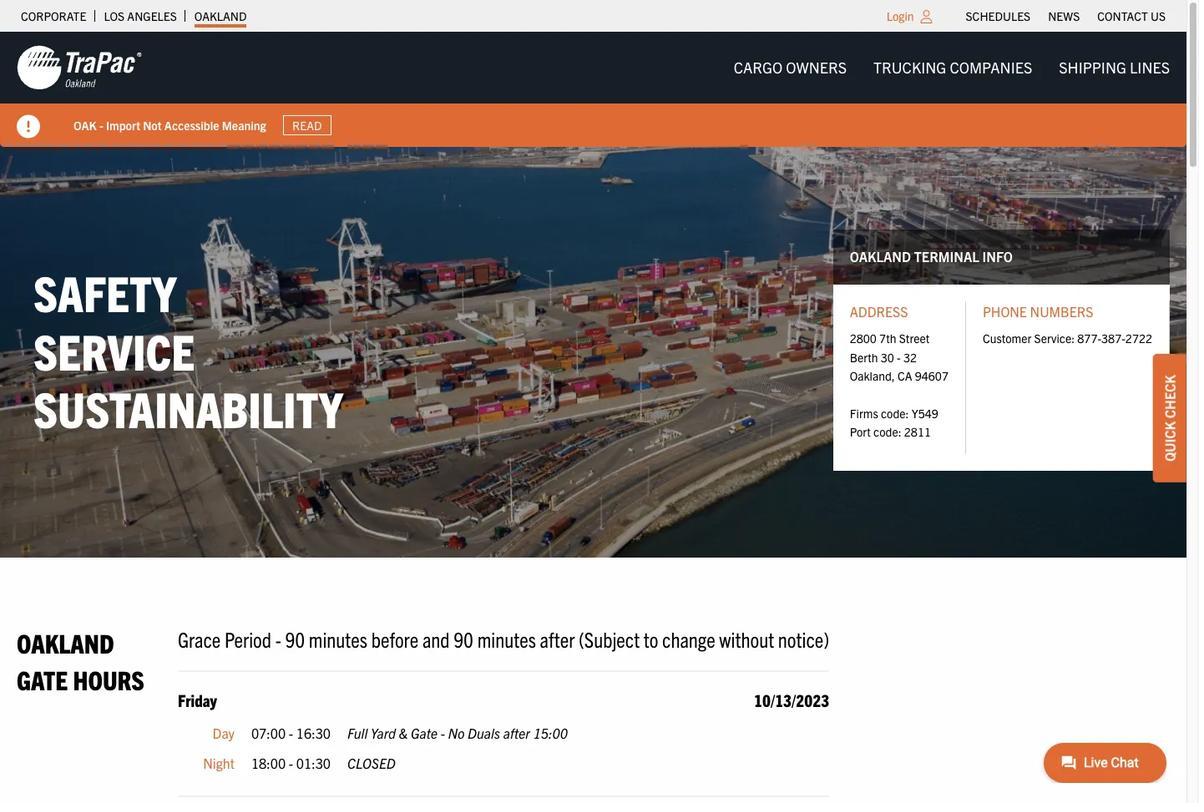 Task type: locate. For each thing, give the bounding box(es) containing it.
0 vertical spatial menu bar
[[958, 4, 1175, 28]]

after
[[540, 626, 575, 653], [504, 726, 531, 742]]

0 vertical spatial gate
[[17, 663, 68, 696]]

quick
[[1162, 422, 1179, 462]]

read
[[293, 118, 322, 133]]

- right 30
[[897, 350, 901, 365]]

schedules link
[[966, 4, 1031, 28]]

0 vertical spatial after
[[540, 626, 575, 653]]

oakland up 'address'
[[850, 248, 912, 265]]

2800 7th street berth 30 - 32 oakland, ca 94607
[[850, 331, 949, 383]]

1 vertical spatial menu bar
[[721, 51, 1184, 85]]

&
[[399, 726, 408, 742]]

friday
[[178, 690, 217, 711]]

1 vertical spatial gate
[[411, 726, 438, 742]]

2 horizontal spatial oakland
[[850, 248, 912, 265]]

after left (subject
[[540, 626, 575, 653]]

phone numbers
[[983, 303, 1094, 320]]

oakland inside oakland gate hours
[[17, 627, 114, 660]]

oakland for oakland
[[195, 8, 247, 23]]

hours
[[73, 663, 144, 696]]

90
[[285, 626, 305, 653], [454, 626, 474, 653]]

menu bar containing cargo owners
[[721, 51, 1184, 85]]

minutes
[[309, 626, 368, 653], [478, 626, 536, 653]]

without
[[720, 626, 775, 653]]

los angeles link
[[104, 4, 177, 28]]

gate right &
[[411, 726, 438, 742]]

oakland up hours
[[17, 627, 114, 660]]

- right period
[[275, 626, 281, 653]]

2722
[[1126, 331, 1153, 346]]

gate left hours
[[17, 663, 68, 696]]

customer
[[983, 331, 1032, 346]]

- inside 2800 7th street berth 30 - 32 oakland, ca 94607
[[897, 350, 901, 365]]

1 horizontal spatial oakland
[[195, 8, 247, 23]]

1 vertical spatial code:
[[874, 425, 902, 440]]

minutes left before
[[309, 626, 368, 653]]

check
[[1162, 375, 1179, 419]]

ca
[[898, 368, 913, 383]]

code: right port
[[874, 425, 902, 440]]

duals
[[468, 726, 501, 742]]

banner
[[0, 32, 1200, 147]]

1 horizontal spatial 90
[[454, 626, 474, 653]]

code:
[[881, 406, 909, 421], [874, 425, 902, 440]]

info
[[983, 248, 1013, 265]]

menu bar up shipping
[[958, 4, 1175, 28]]

1 horizontal spatial gate
[[411, 726, 438, 742]]

16:30
[[296, 726, 331, 742]]

gate
[[17, 663, 68, 696], [411, 726, 438, 742]]

877-
[[1078, 331, 1102, 346]]

0 vertical spatial oakland
[[195, 8, 247, 23]]

-
[[99, 117, 103, 133], [897, 350, 901, 365], [275, 626, 281, 653], [289, 726, 293, 742], [441, 726, 445, 742], [289, 755, 293, 772]]

cargo
[[734, 58, 783, 77]]

1 vertical spatial oakland
[[850, 248, 912, 265]]

18:00
[[251, 755, 286, 772]]

us
[[1151, 8, 1166, 23]]

schedules
[[966, 8, 1031, 23]]

oakland right the angeles
[[195, 8, 247, 23]]

0 horizontal spatial minutes
[[309, 626, 368, 653]]

code: up 2811
[[881, 406, 909, 421]]

oakland
[[195, 8, 247, 23], [850, 248, 912, 265], [17, 627, 114, 660]]

los
[[104, 8, 125, 23]]

1 horizontal spatial after
[[540, 626, 575, 653]]

oakland link
[[195, 4, 247, 28]]

30
[[881, 350, 895, 365]]

0 horizontal spatial oakland
[[17, 627, 114, 660]]

no
[[448, 726, 465, 742]]

service
[[33, 320, 195, 381]]

oakland for oakland terminal info
[[850, 248, 912, 265]]

2 vertical spatial oakland
[[17, 627, 114, 660]]

shipping
[[1060, 58, 1127, 77]]

service:
[[1035, 331, 1075, 346]]

after right duals
[[504, 726, 531, 742]]

menu bar inside banner
[[721, 51, 1184, 85]]

berth
[[850, 350, 879, 365]]

minutes right and
[[478, 626, 536, 653]]

- right the oak
[[99, 117, 103, 133]]

7th
[[880, 331, 897, 346]]

before
[[372, 626, 419, 653]]

menu bar
[[958, 4, 1175, 28], [721, 51, 1184, 85]]

0 horizontal spatial gate
[[17, 663, 68, 696]]

1 horizontal spatial minutes
[[478, 626, 536, 653]]

meaning
[[222, 117, 266, 133]]

menu bar down light "image"
[[721, 51, 1184, 85]]

07:00
[[251, 726, 286, 742]]

news link
[[1049, 4, 1081, 28]]

not
[[143, 117, 162, 133]]

period
[[225, 626, 272, 653]]

0 horizontal spatial 90
[[285, 626, 305, 653]]

trucking
[[874, 58, 947, 77]]

yard
[[371, 726, 396, 742]]

1 vertical spatial after
[[504, 726, 531, 742]]

oak - import not accessible meaning
[[74, 117, 266, 133]]

90 right and
[[454, 626, 474, 653]]

lines
[[1131, 58, 1171, 77]]

customer service: 877-387-2722
[[983, 331, 1153, 346]]

90 right period
[[285, 626, 305, 653]]

contact us link
[[1098, 4, 1166, 28]]

oakland,
[[850, 368, 895, 383]]



Task type: vqa. For each thing, say whether or not it's contained in the screenshot.
Friday on the left bottom
yes



Task type: describe. For each thing, give the bounding box(es) containing it.
shipping lines link
[[1046, 51, 1184, 85]]

gate inside oakland gate hours
[[17, 663, 68, 696]]

import
[[106, 117, 140, 133]]

oak
[[74, 117, 97, 133]]

oakland gate hours
[[17, 627, 144, 696]]

login
[[887, 8, 915, 23]]

94607
[[916, 368, 949, 383]]

trucking companies link
[[861, 51, 1046, 85]]

1 minutes from the left
[[309, 626, 368, 653]]

safety service sustainability
[[33, 262, 343, 439]]

2800
[[850, 331, 877, 346]]

y549
[[912, 406, 939, 421]]

los angeles
[[104, 8, 177, 23]]

- left 16:30
[[289, 726, 293, 742]]

quick check link
[[1154, 354, 1187, 483]]

01:30
[[296, 755, 331, 772]]

corporate
[[21, 8, 86, 23]]

oakland terminal info
[[850, 248, 1013, 265]]

numbers
[[1031, 303, 1094, 320]]

day
[[213, 726, 235, 742]]

companies
[[950, 58, 1033, 77]]

firms code:  y549 port code:  2811
[[850, 406, 939, 440]]

15:00
[[534, 726, 568, 742]]

phone
[[983, 303, 1028, 320]]

light image
[[921, 10, 933, 23]]

menu bar containing schedules
[[958, 4, 1175, 28]]

2 90 from the left
[[454, 626, 474, 653]]

full yard & gate - no duals after 15:00
[[348, 726, 568, 742]]

grace
[[178, 626, 221, 653]]

quick check
[[1162, 375, 1179, 462]]

cargo owners
[[734, 58, 847, 77]]

accessible
[[164, 117, 219, 133]]

07:00 - 16:30
[[251, 726, 331, 742]]

2 minutes from the left
[[478, 626, 536, 653]]

firms
[[850, 406, 879, 421]]

corporate link
[[21, 4, 86, 28]]

safety
[[33, 262, 177, 323]]

notice)
[[779, 626, 830, 653]]

0 vertical spatial code:
[[881, 406, 909, 421]]

- left 01:30
[[289, 755, 293, 772]]

to
[[644, 626, 659, 653]]

closed
[[348, 755, 396, 772]]

cargo owners link
[[721, 51, 861, 85]]

1 90 from the left
[[285, 626, 305, 653]]

street
[[900, 331, 930, 346]]

banner containing cargo owners
[[0, 32, 1200, 147]]

owners
[[786, 58, 847, 77]]

oakland image
[[17, 44, 142, 91]]

full
[[348, 726, 368, 742]]

change
[[663, 626, 716, 653]]

read link
[[283, 115, 332, 136]]

2811
[[905, 425, 932, 440]]

contact us
[[1098, 8, 1166, 23]]

night
[[203, 755, 235, 772]]

login link
[[887, 8, 915, 23]]

0 horizontal spatial after
[[504, 726, 531, 742]]

shipping lines
[[1060, 58, 1171, 77]]

terminal
[[915, 248, 980, 265]]

10/13/2023
[[755, 690, 830, 711]]

solid image
[[17, 115, 40, 139]]

18:00 - 01:30
[[251, 755, 331, 772]]

(subject
[[579, 626, 640, 653]]

387-
[[1102, 331, 1126, 346]]

oakland for oakland gate hours
[[17, 627, 114, 660]]

trucking companies
[[874, 58, 1033, 77]]

32
[[904, 350, 917, 365]]

and
[[423, 626, 450, 653]]

contact
[[1098, 8, 1149, 23]]

address
[[850, 303, 909, 320]]

grace period - 90 minutes before and 90 minutes after (subject to change without notice)
[[178, 626, 830, 653]]

news
[[1049, 8, 1081, 23]]

sustainability
[[33, 378, 343, 439]]

- left no
[[441, 726, 445, 742]]

angeles
[[127, 8, 177, 23]]

port
[[850, 425, 871, 440]]



